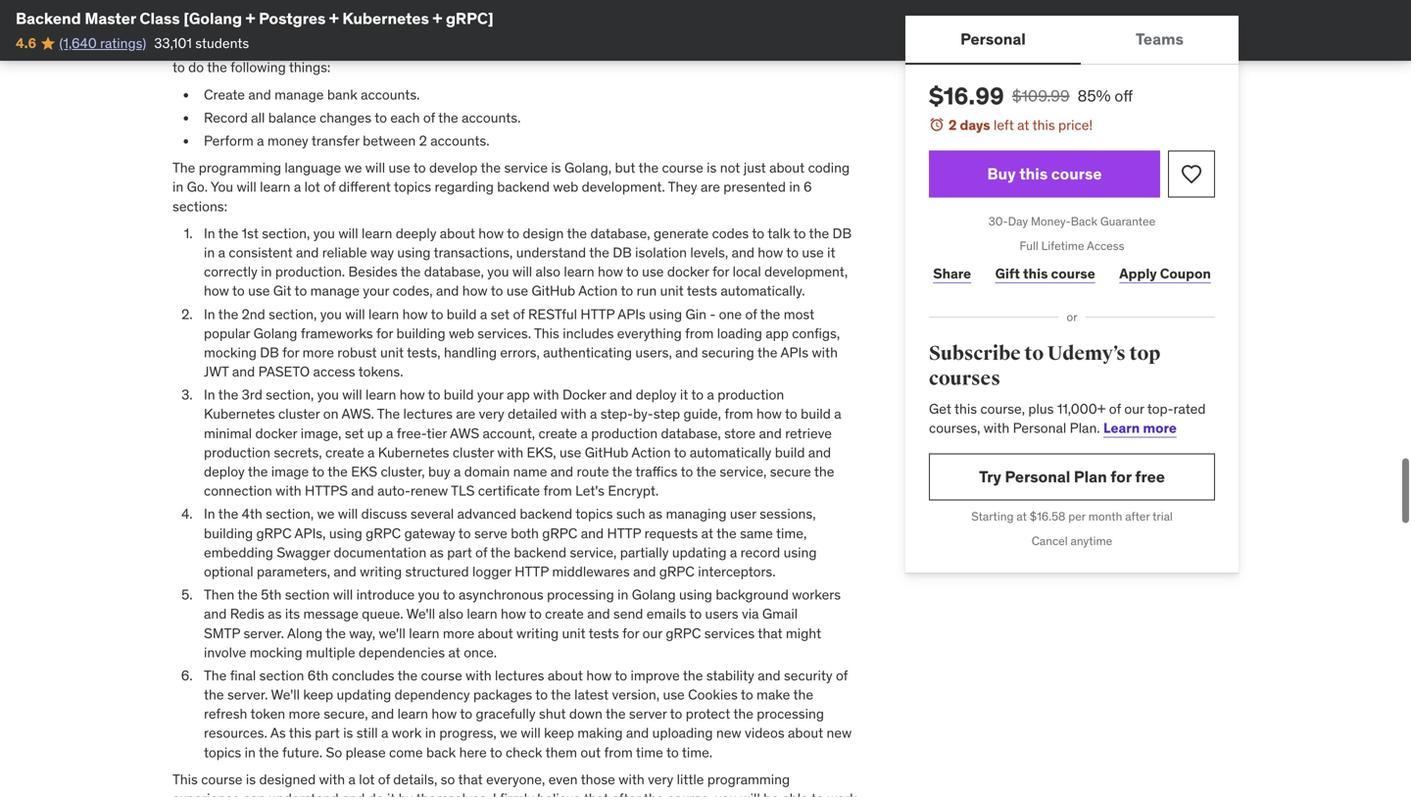 Task type: vqa. For each thing, say whether or not it's contained in the screenshot.
Friday
no



Task type: locate. For each thing, give the bounding box(es) containing it.
several
[[411, 505, 454, 523]]

time
[[636, 743, 664, 761]]

lot down please
[[359, 771, 375, 788]]

0 vertical spatial keep
[[303, 686, 333, 703]]

believe up following
[[231, 20, 275, 38]]

0 vertical spatial by-
[[376, 1, 396, 19]]

2 horizontal spatial as
[[649, 505, 663, 523]]

to left the design on the left top of the page
[[507, 224, 520, 242]]

services
[[705, 624, 755, 642]]

to left users
[[690, 605, 702, 623]]

0 vertical spatial db
[[833, 224, 852, 242]]

1 vertical spatial your
[[477, 386, 504, 404]]

it up the development,
[[828, 244, 836, 261]]

do down 33,101 students on the left top
[[188, 59, 204, 76]]

in up correctly
[[204, 244, 215, 261]]

the up encrypt.
[[612, 463, 633, 480]]

0 vertical spatial topics
[[394, 178, 432, 196]]

we'll
[[407, 605, 435, 623], [271, 686, 300, 703]]

kubernetes right best at the top left of page
[[343, 8, 429, 28]]

once.
[[464, 643, 497, 661]]

token
[[251, 705, 285, 723]]

by- up traffics
[[633, 405, 654, 423]]

course
[[662, 159, 704, 177], [1052, 164, 1102, 184], [1052, 265, 1096, 282], [421, 667, 463, 684], [201, 771, 243, 788]]

0 vertical spatial updating
[[672, 544, 727, 561]]

2 horizontal spatial it
[[828, 244, 836, 261]]

2 horizontal spatial we
[[500, 724, 518, 742]]

tier
[[427, 424, 447, 442]]

buy this course button
[[929, 151, 1161, 198]]

1 vertical spatial the
[[377, 405, 400, 423]]

also down 'structured'
[[439, 605, 464, 623]]

and
[[570, 1, 593, 19], [248, 86, 271, 103], [296, 244, 319, 261], [732, 244, 755, 261], [436, 282, 459, 300], [676, 344, 699, 361], [232, 363, 255, 380], [610, 386, 633, 404], [759, 424, 782, 442], [809, 444, 832, 461], [551, 463, 574, 480], [351, 482, 374, 500], [581, 524, 604, 542], [334, 563, 357, 580], [633, 563, 656, 580], [204, 605, 227, 623], [587, 605, 610, 623], [758, 667, 781, 684], [371, 705, 394, 723], [626, 724, 649, 742], [342, 790, 365, 797]]

to inside subscribe to udemy's top courses
[[1025, 342, 1044, 366]]

30-
[[989, 214, 1008, 229]]

0 vertical spatial very
[[479, 405, 505, 423]]

[golang
[[184, 8, 242, 28]]

robust
[[338, 344, 377, 361]]

this for get
[[955, 400, 978, 417]]

learn
[[309, 1, 340, 19], [374, 20, 405, 38], [269, 39, 300, 57], [260, 178, 291, 196], [362, 224, 393, 242], [564, 263, 595, 280], [369, 305, 399, 323], [366, 386, 396, 404], [467, 605, 498, 623], [409, 624, 440, 642], [398, 705, 428, 723]]

top-
[[1148, 400, 1174, 417]]

0 horizontal spatial your
[[363, 282, 389, 300]]

1 vertical spatial manage
[[310, 282, 360, 300]]

0 horizontal spatial we
[[317, 505, 335, 523]]

tab list
[[906, 16, 1239, 65]]

use down improve
[[663, 686, 685, 703]]

0 vertical spatial writing
[[360, 563, 402, 580]]

advanced
[[457, 505, 517, 523]]

top
[[1130, 342, 1161, 366]]

step- right postgres
[[343, 1, 376, 19]]

and right users,
[[676, 344, 699, 361]]

are
[[701, 178, 721, 196], [456, 405, 476, 423]]

0 horizontal spatial service,
[[570, 544, 617, 561]]

create
[[204, 86, 245, 103]]

plan
[[1074, 467, 1108, 487]]

them
[[546, 743, 578, 761]]

to up traffics
[[674, 444, 687, 461]]

0 horizontal spatial app
[[507, 386, 530, 404]]

2 vertical spatial programming
[[708, 771, 790, 788]]

0 vertical spatial tests
[[687, 282, 718, 300]]

db up the development,
[[833, 224, 852, 242]]

1 horizontal spatial tests
[[687, 282, 718, 300]]

0 vertical spatial that
[[758, 624, 783, 642]]

to left udemy's
[[1025, 342, 1044, 366]]

step- down docker
[[601, 405, 633, 423]]

2 new from the left
[[827, 724, 852, 742]]

but
[[615, 159, 636, 177]]

1 vertical spatial this
[[173, 771, 198, 788]]

plus
[[1029, 400, 1054, 417]]

after down those
[[612, 790, 641, 797]]

learn up dependencies
[[409, 624, 440, 642]]

the
[[173, 159, 195, 177], [377, 405, 400, 423], [204, 667, 227, 684]]

0 vertical spatial create
[[539, 424, 578, 442]]

the
[[278, 20, 298, 38], [805, 20, 825, 38], [769, 39, 789, 57], [207, 59, 227, 76], [438, 109, 459, 126], [481, 159, 501, 177], [639, 159, 659, 177], [218, 224, 238, 242], [567, 224, 587, 242], [809, 224, 830, 242], [589, 244, 610, 261], [401, 263, 421, 280], [218, 305, 238, 323], [761, 305, 781, 323], [758, 344, 778, 361], [218, 386, 238, 404], [248, 463, 268, 480], [328, 463, 348, 480], [612, 463, 633, 480], [697, 463, 717, 480], [815, 463, 835, 480], [218, 505, 238, 523], [717, 524, 737, 542], [491, 544, 511, 561], [238, 586, 258, 604], [326, 624, 346, 642], [398, 667, 418, 684], [683, 667, 703, 684], [204, 686, 224, 703], [551, 686, 571, 703], [794, 686, 814, 703], [606, 705, 626, 723], [734, 705, 754, 723], [259, 743, 279, 761], [644, 790, 664, 797]]

do
[[188, 59, 204, 76], [368, 790, 384, 797]]

day
[[1008, 214, 1029, 229]]

course inside "link"
[[1052, 265, 1096, 282]]

besides
[[349, 263, 398, 280]]

golang up emails
[[632, 586, 676, 604]]

1 horizontal spatial our
[[1125, 400, 1145, 417]]

also
[[536, 263, 561, 280], [439, 605, 464, 623]]

33,101 students
[[154, 34, 249, 52]]

0 horizontal spatial believe
[[231, 20, 275, 38]]

1 vertical spatial db
[[260, 344, 279, 361]]

1 vertical spatial mocking
[[250, 643, 303, 661]]

0 horizontal spatial building
[[204, 524, 253, 542]]

its
[[285, 605, 300, 623]]

alarm image
[[929, 117, 945, 132]]

learn down postgres
[[269, 39, 300, 57]]

use down 'between'
[[389, 159, 411, 177]]

processing down make on the right bottom of the page
[[757, 705, 825, 723]]

to down codes,
[[431, 305, 444, 323]]

processing
[[547, 586, 614, 604], [757, 705, 825, 723]]

up
[[367, 424, 383, 442]]

here
[[459, 743, 487, 761]]

a
[[640, 1, 648, 19], [557, 20, 564, 38], [381, 39, 388, 57], [543, 39, 550, 57], [257, 132, 264, 150], [294, 178, 301, 196], [218, 244, 225, 261], [480, 305, 488, 323], [707, 386, 715, 404], [590, 405, 597, 423], [835, 405, 842, 423], [386, 424, 393, 442], [581, 424, 588, 442], [368, 444, 375, 461], [454, 463, 461, 480], [730, 544, 738, 561], [381, 724, 389, 742], [349, 771, 356, 788]]

0 vertical spatial this
[[534, 324, 560, 342]]

that down the gmail in the bottom of the page
[[758, 624, 783, 642]]

1 vertical spatial cluster
[[453, 444, 494, 461]]

1 vertical spatial create
[[326, 444, 364, 461]]

it
[[828, 244, 836, 261], [680, 386, 689, 404], [387, 790, 395, 797]]

lectures up tier
[[403, 405, 453, 423]]

set
[[491, 305, 510, 323], [345, 424, 364, 442]]

personal down the "plus"
[[1013, 419, 1067, 437]]

way right best at the top left of page
[[332, 20, 356, 38]]

backend down both
[[514, 544, 567, 561]]

in down resources.
[[245, 743, 256, 761]]

2 vertical spatial create
[[545, 605, 584, 623]]

consistent
[[229, 244, 293, 261]]

0 vertical spatial accounts.
[[361, 86, 420, 103]]

about up 6 in the right of the page
[[770, 159, 805, 177]]

grpc
[[256, 524, 292, 542], [366, 524, 401, 542], [542, 524, 578, 542], [660, 563, 695, 580], [666, 624, 701, 642]]

+ left grpc]
[[433, 8, 443, 28]]

we down https at the bottom of page
[[317, 505, 335, 523]]

in down sections:
[[204, 224, 215, 242]]

production up 'store'
[[718, 386, 785, 404]]

2 horizontal spatial database,
[[661, 424, 721, 442]]

firmly
[[500, 790, 534, 797]]

coding
[[808, 159, 850, 177]]

1 vertical spatial step
[[654, 405, 681, 423]]

0 horizontal spatial production
[[204, 444, 271, 461]]

0 horizontal spatial docker
[[255, 424, 297, 442]]

the up connection
[[248, 463, 268, 480]]

apis down configs, on the top of page
[[781, 344, 809, 361]]

retrieve
[[786, 424, 832, 442]]

after inside starting at $16.58 per month after trial cancel anytime
[[1126, 509, 1150, 524]]

0 vertical spatial our
[[1125, 400, 1145, 417]]

backend
[[16, 8, 81, 28]]

database, down transactions, at the left top of the page
[[424, 263, 484, 280]]

therefore,
[[667, 20, 730, 38]]

$16.99
[[929, 81, 1005, 111]]

create up eks,
[[539, 424, 578, 442]]

1 vertical spatial we'll
[[271, 686, 300, 703]]

cancel
[[1032, 533, 1068, 548]]

0 horizontal spatial this
[[173, 771, 198, 788]]

try personal plan for free
[[979, 467, 1166, 487]]

0 vertical spatial personal
[[961, 29, 1026, 49]]

github up route
[[585, 444, 629, 461]]

understand down the design on the left top of the page
[[516, 244, 586, 261]]

to up tier
[[428, 386, 441, 404]]

to down correctly
[[232, 282, 245, 300]]

1 horizontal spatial the
[[204, 667, 227, 684]]

popular
[[204, 324, 250, 342]]

1 vertical spatial programming
[[199, 159, 281, 177]]

the up refresh
[[204, 686, 224, 703]]

1 vertical spatial it
[[680, 386, 689, 404]]

able
[[783, 790, 809, 797]]

i right 'scratch.'
[[224, 20, 228, 38]]

per
[[1069, 509, 1086, 524]]

personal up the $16.99
[[961, 29, 1026, 49]]

optional
[[204, 563, 254, 580]]

from up the throughout at right
[[783, 1, 812, 19]]

deeply
[[396, 224, 437, 242]]

will down the design on the left top of the page
[[513, 263, 533, 280]]

section, up consistent
[[262, 224, 310, 242]]

secure
[[770, 463, 812, 480]]

deploy down users,
[[636, 386, 677, 404]]

0 horizontal spatial processing
[[547, 586, 614, 604]]

programming up "be"
[[708, 771, 790, 788]]

for
[[523, 39, 540, 57], [749, 39, 766, 57], [713, 263, 730, 280], [376, 324, 393, 342], [283, 344, 299, 361], [1111, 467, 1132, 487], [623, 624, 639, 642]]

1 horizontal spatial building
[[397, 324, 446, 342]]

http apis using
[[581, 305, 682, 323]]

how down dependency
[[432, 705, 457, 723]]

using down deeply
[[397, 244, 431, 261]]

how down asynchronous
[[501, 605, 526, 623]]

asynchronous
[[459, 586, 544, 604]]

1 horizontal spatial app
[[766, 324, 789, 342]]

writing down documentation
[[360, 563, 402, 580]]

coupon
[[1161, 265, 1212, 282]]

and down "then"
[[204, 605, 227, 623]]

at left $16.58
[[1017, 509, 1027, 524]]

they
[[668, 178, 698, 196]]

1 vertical spatial way
[[371, 244, 394, 261]]

same
[[740, 524, 773, 542]]

our up "learn more"
[[1125, 400, 1145, 417]]

application.
[[593, 20, 664, 38]]

to up progress,
[[460, 705, 473, 723]]

with down so
[[319, 771, 345, 788]]

stability
[[707, 667, 755, 684]]

aws
[[450, 424, 480, 442]]

of down serve
[[476, 544, 488, 561]]

logger
[[473, 563, 512, 580]]

0 horizontal spatial understand
[[269, 790, 339, 797]]

with down image
[[276, 482, 302, 500]]

http
[[607, 524, 641, 542]]

for down send
[[623, 624, 639, 642]]

themselves.
[[416, 790, 490, 797]]

this inside "link"
[[1024, 265, 1048, 282]]

part up 'structured'
[[447, 544, 472, 561]]

this inside get this course, plus 11,000+ of our top-rated courses, with personal plan.
[[955, 400, 978, 417]]

0 vertical spatial also
[[536, 263, 561, 280]]

in down consistent
[[261, 263, 272, 280]]

of left the details,
[[378, 771, 390, 788]]

in left 6 in the right of the page
[[790, 178, 801, 196]]

in up send
[[618, 586, 629, 604]]

lifetime
[[1042, 238, 1085, 253]]

1 vertical spatial processing
[[757, 705, 825, 723]]

1 horizontal spatial are
[[701, 178, 721, 196]]

deploy
[[596, 1, 637, 19], [636, 386, 677, 404], [204, 463, 245, 480]]

0 vertical spatial lectures
[[403, 405, 453, 423]]

try
[[979, 467, 1002, 487]]

0 horizontal spatial that
[[458, 771, 483, 788]]

0 vertical spatial i
[[224, 20, 228, 38]]

this
[[187, 1, 210, 19], [1033, 116, 1056, 134], [1020, 164, 1048, 184], [1024, 265, 1048, 282], [955, 400, 978, 417], [289, 724, 312, 742]]

our inside in this course, you will learn step-by-step how to design, develop and deploy a backend web service from scratch. i believe the best way to learn programming is to build a real application. therefore, throughout the course, you will learn how to build a backend web service for a simple bank. it will provide apis for the frontend to do the following things: create and manage bank accounts. record all balance changes to each of the accounts. perform a money transfer between 2 accounts. the programming language we will use to develop the service is golang, but the course is not just about coding in go. you will learn a lot of different topics regarding backend web development. they are presented in 6 sections: in the 1st section, you will learn deeply about how to design the database, generate codes to talk to the db in a consistent and reliable way using transactions, understand the db isolation levels, and how to use it correctly in production. besides the database, you will also learn how to use docker for local development, how to use git to manage your codes, and how to use github action to run unit tests automatically. in the 2nd section, you will learn how to build a set of restful http apis using gin - one of the most popular golang frameworks for building web services. this includes everything from loading app configs, mocking db for more robust unit tests, handling errors, authenticating users, and securing the apis with jwt and paseto access tokens. in the 3rd section, you will learn how to build your app with docker and deploy it to a production kubernetes cluster on aws. the lectures are very detailed with a step-by-step guide, from how to build a minimal docker image, set up a free-tier aws account, create a production database, store and retrieve production secrets, create a kubernetes cluster with eks, use github action to automatically build and deploy the image to the eks cluster, buy a domain name and route the traffics to the service, secure the connection with https and auto-renew tls certificate from let's encrypt. in the 4th section, we will discuss several advanced backend topics such as managing user sessions, building grpc apis, using grpc gateway to serve both grpc and http requests at the same time, embedding swagger documentation as part of the backend service, partially updating a record using optional parameters, and writing structured logger http middlewares and grpc interceptors. then the 5th section will introduce you to asynchronous processing in golang using background workers and redis as its message queue. we'll also learn how to create and send emails to users via gmail smtp server. along the way, we'll learn more about writing unit tests for our grpc services that might involve mocking multiple dependencies at once. the final section 6th concludes the course with lectures about how to improve the stability and security of the server. we'll keep updating dependency packages to the latest version, use cookies to make the refresh token more secure, and learn how to gracefully shut down the server to protect the processing resources. as this part is still a work in progress, we will keep making and uploading new videos about new topics in the future. so please come back here to check them out from time to time. this course is designed with a lot of details, so that everyone, even those with very little programming experience can understand and do it by themselves. i firmly believe that after the course, you will be able to wor
[[643, 624, 663, 642]]

from up 'store'
[[725, 405, 754, 423]]

eks,
[[527, 444, 557, 461]]

with
[[812, 344, 838, 361], [533, 386, 559, 404], [561, 405, 587, 423], [984, 419, 1010, 437], [498, 444, 524, 461], [276, 482, 302, 500], [466, 667, 492, 684], [319, 771, 345, 788], [619, 771, 645, 788]]

securing
[[702, 344, 755, 361]]

course, down 'scratch.'
[[173, 39, 217, 57]]

keep up them at the bottom
[[544, 724, 574, 742]]

$109.99
[[1013, 86, 1070, 106]]

0 vertical spatial develop
[[518, 1, 567, 19]]

1 vertical spatial updating
[[337, 686, 391, 703]]

this inside button
[[1020, 164, 1048, 184]]

0 vertical spatial processing
[[547, 586, 614, 604]]

1 horizontal spatial we'll
[[407, 605, 435, 623]]

handling
[[444, 344, 497, 361]]

1 vertical spatial app
[[507, 386, 530, 404]]

1 vertical spatial step-
[[601, 405, 633, 423]]

class
[[140, 8, 180, 28]]

your down besides
[[363, 282, 389, 300]]

0 vertical spatial do
[[188, 59, 204, 76]]

0 vertical spatial deploy
[[596, 1, 637, 19]]

2 vertical spatial topics
[[204, 743, 241, 761]]

are down not
[[701, 178, 721, 196]]

build up retrieve
[[801, 405, 831, 423]]

set up services.
[[491, 305, 510, 323]]

this for buy
[[1020, 164, 1048, 184]]

0 vertical spatial set
[[491, 305, 510, 323]]

this for gift
[[1024, 265, 1048, 282]]

1 vertical spatial github
[[585, 444, 629, 461]]

1 horizontal spatial that
[[584, 790, 609, 797]]

develop
[[518, 1, 567, 19], [429, 159, 478, 177]]

to right traffics
[[681, 463, 693, 480]]

keep
[[303, 686, 333, 703], [544, 724, 574, 742]]

0 vertical spatial building
[[397, 324, 446, 342]]

includes
[[563, 324, 614, 342]]

all
[[251, 109, 265, 126]]

0 horizontal spatial cluster
[[278, 405, 320, 423]]

free-
[[397, 424, 427, 442]]

2 vertical spatial it
[[387, 790, 395, 797]]

1 vertical spatial do
[[368, 790, 384, 797]]

0 vertical spatial step-
[[343, 1, 376, 19]]

1 horizontal spatial lot
[[359, 771, 375, 788]]

course, inside get this course, plus 11,000+ of our top-rated courses, with personal plan.
[[981, 400, 1026, 417]]

0 vertical spatial github
[[532, 282, 576, 300]]

everything
[[617, 324, 682, 342]]

mocking down popular
[[204, 344, 257, 361]]

0 horizontal spatial topics
[[204, 743, 241, 761]]

to left serve
[[459, 524, 471, 542]]

course up dependency
[[421, 667, 463, 684]]

0 horizontal spatial writing
[[360, 563, 402, 580]]

1 vertical spatial writing
[[517, 624, 559, 642]]

1 vertical spatial our
[[643, 624, 663, 642]]

refresh
[[204, 705, 247, 723]]

is down design,
[[494, 20, 504, 38]]

web up handling
[[449, 324, 474, 342]]

develop up simple
[[518, 1, 567, 19]]

0 horizontal spatial github
[[532, 282, 576, 300]]

and down retrieve
[[809, 444, 832, 461]]

and left http
[[581, 524, 604, 542]]

app
[[766, 324, 789, 342], [507, 386, 530, 404]]

as up 'structured'
[[430, 544, 444, 561]]

learn right best at the top left of page
[[374, 20, 405, 38]]

1 + from the left
[[246, 8, 255, 28]]

deploy up connection
[[204, 463, 245, 480]]

section,
[[262, 224, 310, 242], [269, 305, 317, 323], [266, 386, 314, 404], [266, 505, 314, 523]]

new
[[717, 724, 742, 742], [827, 724, 852, 742]]



Task type: describe. For each thing, give the bounding box(es) containing it.
section, down paseto access
[[266, 386, 314, 404]]

learn more
[[1104, 419, 1177, 437]]

0 vertical spatial service
[[736, 1, 779, 19]]

along
[[287, 624, 323, 642]]

how down transactions, at the left top of the page
[[462, 282, 488, 300]]

share button
[[929, 254, 976, 293]]

1 vertical spatial kubernetes
[[204, 405, 275, 423]]

learn up best at the top left of page
[[309, 1, 340, 19]]

restful
[[528, 305, 578, 323]]

left
[[994, 116, 1014, 134]]

1 horizontal spatial keep
[[544, 724, 574, 742]]

personal button
[[906, 16, 1081, 63]]

0 horizontal spatial do
[[188, 59, 204, 76]]

3 + from the left
[[433, 8, 443, 28]]

build up handling
[[447, 305, 477, 323]]

try personal plan for free link
[[929, 453, 1216, 500]]

1 horizontal spatial github
[[585, 444, 629, 461]]

1 horizontal spatial db
[[833, 224, 852, 242]]

2 horizontal spatial topics
[[576, 505, 613, 523]]

work
[[392, 724, 422, 742]]

at right "left"
[[1018, 116, 1030, 134]]

of inside get this course, plus 11,000+ of our top-rated courses, with personal plan.
[[1110, 400, 1122, 417]]

more up paseto access
[[303, 344, 334, 361]]

after inside in this course, you will learn step-by-step how to design, develop and deploy a backend web service from scratch. i believe the best way to learn programming is to build a real application. therefore, throughout the course, you will learn how to build a backend web service for a simple bank. it will provide apis for the frontend to do the following things: create and manage bank accounts. record all balance changes to each of the accounts. perform a money transfer between 2 accounts. the programming language we will use to develop the service is golang, but the course is not just about coding in go. you will learn a lot of different topics regarding backend web development. they are presented in 6 sections: in the 1st section, you will learn deeply about how to design the database, generate codes to talk to the db in a consistent and reliable way using transactions, understand the db isolation levels, and how to use it correctly in production. besides the database, you will also learn how to use docker for local development, how to use git to manage your codes, and how to use github action to run unit tests automatically. in the 2nd section, you will learn how to build a set of restful http apis using gin - one of the most popular golang frameworks for building web services. this includes everything from loading app configs, mocking db for more robust unit tests, handling errors, authenticating users, and securing the apis with jwt and paseto access tokens. in the 3rd section, you will learn how to build your app with docker and deploy it to a production kubernetes cluster on aws. the lectures are very detailed with a step-by-step guide, from how to build a minimal docker image, set up a free-tier aws account, create a production database, store and retrieve production secrets, create a kubernetes cluster with eks, use github action to automatically build and deploy the image to the eks cluster, buy a domain name and route the traffics to the service, secure the connection with https and auto-renew tls certificate from let's encrypt. in the 4th section, we will discuss several advanced backend topics such as managing user sessions, building grpc apis, using grpc gateway to serve both grpc and http requests at the same time, embedding swagger documentation as part of the backend service, partially updating a record using optional parameters, and writing structured logger http middlewares and grpc interceptors. then the 5th section will introduce you to asynchronous processing in golang using background workers and redis as its message queue. we'll also learn how to create and send emails to users via gmail smtp server. along the way, we'll learn more about writing unit tests for our grpc services that might involve mocking multiple dependencies at once. the final section 6th concludes the course with lectures about how to improve the stability and security of the server. we'll keep updating dependency packages to the latest version, use cookies to make the refresh token more secure, and learn how to gracefully shut down the server to protect the processing resources. as this part is still a work in progress, we will keep making and uploading new videos about new topics in the future. so please come back here to check them out from time to time. this course is designed with a lot of details, so that everyone, even those with very little programming experience can understand and do it by themselves. i firmly believe that after the course, you will be able to wor
[[612, 790, 641, 797]]

2 horizontal spatial that
[[758, 624, 783, 642]]

apply coupon button
[[1116, 254, 1216, 293]]

can
[[243, 790, 265, 797]]

jwt
[[204, 363, 229, 380]]

0 horizontal spatial updating
[[337, 686, 391, 703]]

personal inside button
[[961, 29, 1026, 49]]

the down automatically
[[697, 463, 717, 480]]

the up logger
[[491, 544, 511, 561]]

1 horizontal spatial do
[[368, 790, 384, 797]]

how up automatically
[[757, 405, 782, 423]]

more up once.
[[443, 624, 475, 642]]

such
[[616, 505, 646, 523]]

rated
[[1174, 400, 1206, 417]]

and down eks,
[[551, 463, 574, 480]]

might
[[786, 624, 822, 642]]

1 horizontal spatial develop
[[518, 1, 567, 19]]

money-
[[1031, 214, 1071, 229]]

1 vertical spatial accounts.
[[462, 109, 521, 126]]

provide
[[669, 39, 715, 57]]

those
[[581, 771, 616, 788]]

will up frameworks
[[345, 305, 365, 323]]

and up make on the right bottom of the page
[[758, 667, 781, 684]]

backend up therefore,
[[651, 1, 704, 19]]

the down automatically.
[[761, 305, 781, 323]]

how down best at the top left of page
[[303, 39, 328, 57]]

the right the but
[[639, 159, 659, 177]]

1 vertical spatial service
[[476, 39, 520, 57]]

full
[[1020, 238, 1039, 253]]

2 vertical spatial service
[[504, 159, 548, 177]]

the left db isolation
[[589, 244, 610, 261]]

1 vertical spatial apis
[[781, 344, 809, 361]]

grpc down 4th
[[256, 524, 292, 542]]

interceptors.
[[698, 563, 776, 580]]

will up message
[[333, 586, 353, 604]]

2 vertical spatial personal
[[1005, 467, 1071, 487]]

0 horizontal spatial golang
[[254, 324, 297, 342]]

5th
[[261, 586, 282, 604]]

(1,640
[[59, 34, 97, 52]]

down
[[569, 705, 603, 723]]

1 vertical spatial understand
[[269, 790, 339, 797]]

1 horizontal spatial database,
[[591, 224, 651, 242]]

and down please
[[342, 790, 365, 797]]

to down uploading
[[667, 743, 679, 761]]

record
[[741, 544, 781, 561]]

grpc]
[[446, 8, 494, 28]]

85%
[[1078, 86, 1111, 106]]

will up different
[[365, 159, 385, 177]]

presented
[[724, 178, 786, 196]]

1 horizontal spatial part
[[447, 544, 472, 561]]

guide,
[[684, 405, 722, 423]]

following
[[231, 59, 286, 76]]

managing
[[666, 505, 727, 523]]

concludes
[[332, 667, 395, 684]]

the down security
[[794, 686, 814, 703]]

1 horizontal spatial action
[[632, 444, 671, 461]]

for left simple
[[523, 39, 540, 57]]

with up detailed
[[533, 386, 559, 404]]

0 horizontal spatial step
[[396, 1, 423, 19]]

development,
[[765, 263, 848, 280]]

2 vertical spatial accounts.
[[431, 132, 490, 150]]

the left 4th
[[218, 505, 238, 523]]

1 vertical spatial section
[[259, 667, 304, 684]]

tab list containing personal
[[906, 16, 1239, 65]]

to down stability
[[741, 686, 754, 703]]

bank.
[[597, 39, 631, 57]]

the right "each"
[[438, 109, 459, 126]]

1 horizontal spatial understand
[[516, 244, 586, 261]]

0 vertical spatial section
[[285, 586, 330, 604]]

between
[[363, 132, 416, 150]]

to up services.
[[491, 282, 503, 300]]

and down partially
[[633, 563, 656, 580]]

0 vertical spatial manage
[[275, 86, 324, 103]]

how down db isolation
[[598, 263, 623, 280]]

0 horizontal spatial lectures
[[403, 405, 453, 423]]

the up frontend
[[805, 20, 825, 38]]

build up bank
[[347, 39, 377, 57]]

with down 'account,'
[[498, 444, 524, 461]]

and up real
[[570, 1, 593, 19]]

structured
[[405, 563, 469, 580]]

0 horizontal spatial as
[[268, 605, 282, 623]]

how down talk
[[758, 244, 784, 261]]

loading
[[717, 324, 763, 342]]

0 horizontal spatial very
[[479, 405, 505, 423]]

2 horizontal spatial unit
[[660, 282, 684, 300]]

2 + from the left
[[329, 8, 339, 28]]

1 horizontal spatial also
[[536, 263, 561, 280]]

0 horizontal spatial by-
[[376, 1, 396, 19]]

at down managing on the bottom of the page
[[702, 524, 714, 542]]

1 vertical spatial set
[[345, 424, 364, 442]]

in down connection
[[204, 505, 215, 523]]

1 vertical spatial lectures
[[495, 667, 545, 684]]

with down time
[[619, 771, 645, 788]]

from down the gin
[[685, 324, 714, 342]]

0 horizontal spatial unit
[[380, 344, 404, 361]]

web down grpc]
[[447, 39, 473, 57]]

use up restful
[[507, 282, 529, 300]]

with inside get this course, plus 11,000+ of our top-rated courses, with personal plan.
[[984, 419, 1010, 437]]

buy
[[428, 463, 451, 480]]

-
[[710, 305, 716, 323]]

2 inside in this course, you will learn step-by-step how to design, develop and deploy a backend web service from scratch. i believe the best way to learn programming is to build a real application. therefore, throughout the course, you will learn how to build a backend web service for a simple bank. it will provide apis for the frontend to do the following things: create and manage bank accounts. record all balance changes to each of the accounts. perform a money transfer between 2 accounts. the programming language we will use to develop the service is golang, but the course is not just about coding in go. you will learn a lot of different topics regarding backend web development. they are presented in 6 sections: in the 1st section, you will learn deeply about how to design the database, generate codes to talk to the db in a consistent and reliable way using transactions, understand the db isolation levels, and how to use it correctly in production. besides the database, you will also learn how to use docker for local development, how to use git to manage your codes, and how to use github action to run unit tests automatically. in the 2nd section, you will learn how to build a set of restful http apis using gin - one of the most popular golang frameworks for building web services. this includes everything from loading app configs, mocking db for more robust unit tests, handling errors, authenticating users, and securing the apis with jwt and paseto access tokens. in the 3rd section, you will learn how to build your app with docker and deploy it to a production kubernetes cluster on aws. the lectures are very detailed with a step-by-step guide, from how to build a minimal docker image, set up a free-tier aws account, create a production database, store and retrieve production secrets, create a kubernetes cluster with eks, use github action to automatically build and deploy the image to the eks cluster, buy a domain name and route the traffics to the service, secure the connection with https and auto-renew tls certificate from let's encrypt. in the 4th section, we will discuss several advanced backend topics such as managing user sessions, building grpc apis, using grpc gateway to serve both grpc and http requests at the same time, embedding swagger documentation as part of the backend service, partially updating a record using optional parameters, and writing structured logger http middlewares and grpc interceptors. then the 5th section will introduce you to asynchronous processing in golang using background workers and redis as its message queue. we'll also learn how to create and send emails to users via gmail smtp server. along the way, we'll learn more about writing unit tests for our grpc services that might involve mocking multiple dependencies at once. the final section 6th concludes the course with lectures about how to improve the stability and security of the server. we'll keep updating dependency packages to the latest version, use cookies to make the refresh token more secure, and learn how to gracefully shut down the server to protect the processing resources. as this part is still a work in progress, we will keep making and uploading new videos about new topics in the future. so please come back here to check them out from time to time. this course is designed with a lot of details, so that everyone, even those with very little programming experience can understand and do it by themselves. i firmly believe that after the course, you will be able to wor
[[419, 132, 427, 150]]

the left 1st at the top of the page
[[218, 224, 238, 242]]

1 horizontal spatial programming
[[408, 20, 491, 38]]

tls
[[451, 482, 475, 500]]

0 vertical spatial docker
[[667, 263, 709, 280]]

0 vertical spatial action
[[579, 282, 618, 300]]

this up future.
[[289, 724, 312, 742]]

of down language
[[324, 178, 336, 196]]

get this course, plus 11,000+ of our top-rated courses, with personal plan.
[[929, 400, 1206, 437]]

making
[[578, 724, 623, 742]]

the up regarding
[[481, 159, 501, 177]]

minimal
[[204, 424, 252, 442]]

at inside starting at $16.58 per month after trial cancel anytime
[[1017, 509, 1027, 524]]

best
[[302, 20, 329, 38]]

sections:
[[173, 197, 227, 215]]

1 vertical spatial tests
[[589, 624, 619, 642]]

services.
[[478, 324, 531, 342]]

from down making
[[604, 743, 633, 761]]

1 vertical spatial lot
[[359, 771, 375, 788]]

plan.
[[1070, 419, 1101, 437]]

we'll
[[379, 624, 406, 642]]

queue.
[[362, 605, 404, 623]]

the down loading
[[758, 344, 778, 361]]

from left let's at the left
[[544, 482, 572, 500]]

starting at $16.58 per month after trial cancel anytime
[[972, 509, 1173, 548]]

let's
[[576, 482, 605, 500]]

the up making
[[606, 705, 626, 723]]

design
[[523, 224, 564, 242]]

1 horizontal spatial it
[[680, 386, 689, 404]]

with down configs, on the top of page
[[812, 344, 838, 361]]

golang,
[[565, 159, 612, 177]]

apis,
[[295, 524, 326, 542]]

run
[[637, 282, 657, 300]]

this down $109.99
[[1033, 116, 1056, 134]]

in up popular
[[204, 305, 215, 323]]

1 horizontal spatial we
[[345, 159, 362, 177]]

6th
[[308, 667, 329, 684]]

teams
[[1136, 29, 1184, 49]]

0 vertical spatial cluster
[[278, 405, 320, 423]]

with down once.
[[466, 667, 492, 684]]

git
[[273, 282, 292, 300]]

learn down tokens.
[[366, 386, 396, 404]]

1 horizontal spatial unit
[[562, 624, 586, 642]]

or
[[1067, 310, 1078, 325]]

the right secure
[[815, 463, 835, 480]]

1 vertical spatial deploy
[[636, 386, 677, 404]]

0 horizontal spatial keep
[[303, 686, 333, 703]]

swagger
[[277, 544, 331, 561]]

0 horizontal spatial programming
[[199, 159, 281, 177]]

2 vertical spatial database,
[[661, 424, 721, 442]]

changes
[[320, 109, 372, 126]]

details,
[[393, 771, 438, 788]]

1 horizontal spatial step-
[[601, 405, 633, 423]]

involve
[[204, 643, 246, 661]]

to down "33,101"
[[173, 59, 185, 76]]

how up free-
[[400, 386, 425, 404]]

documentation
[[334, 544, 427, 561]]

traffics
[[636, 463, 678, 480]]

to left talk
[[752, 224, 765, 242]]

0 horizontal spatial are
[[456, 405, 476, 423]]

in this course, you will learn step-by-step how to design, develop and deploy a backend web service from scratch. i believe the best way to learn programming is to build a real application. therefore, throughout the course, you will learn how to build a backend web service for a simple bank. it will provide apis for the frontend to do the following things: create and manage bank accounts. record all balance changes to each of the accounts. perform a money transfer between 2 accounts. the programming language we will use to develop the service is golang, but the course is not just about coding in go. you will learn a lot of different topics regarding backend web development. they are presented in 6 sections: in the 1st section, you will learn deeply about how to design the database, generate codes to talk to the db in a consistent and reliable way using transactions, understand the db isolation levels, and how to use it correctly in production. besides the database, you will also learn how to use docker for local development, how to use git to manage your codes, and how to use github action to run unit tests automatically. in the 2nd section, you will learn how to build a set of restful http apis using gin - one of the most popular golang frameworks for building web services. this includes everything from loading app configs, mocking db for more robust unit tests, handling errors, authenticating users, and securing the apis with jwt and paseto access tokens. in the 3rd section, you will learn how to build your app with docker and deploy it to a production kubernetes cluster on aws. the lectures are very detailed with a step-by-step guide, from how to build a minimal docker image, set up a free-tier aws account, create a production database, store and retrieve production secrets, create a kubernetes cluster with eks, use github action to automatically build and deploy the image to the eks cluster, buy a domain name and route the traffics to the service, secure the connection with https and auto-renew tls certificate from let's encrypt. in the 4th section, we will discuss several advanced backend topics such as managing user sessions, building grpc apis, using grpc gateway to serve both grpc and http requests at the same time, embedding swagger documentation as part of the backend service, partially updating a record using optional parameters, and writing structured logger http middlewares and grpc interceptors. then the 5th section will introduce you to asynchronous processing in golang using background workers and redis as its message queue. we'll also learn how to create and send emails to users via gmail smtp server. along the way, we'll learn more about writing unit tests for our grpc services that might involve mocking multiple dependencies at once. the final section 6th concludes the course with lectures about how to improve the stability and security of the server. we'll keep updating dependency packages to the latest version, use cookies to make the refresh token more secure, and learn how to gracefully shut down the server to protect the processing resources. as this part is still a work in progress, we will keep making and uploading new videos about new topics in the future. so please come back here to check them out from time to time. this course is designed with a lot of details, so that everyone, even those with very little programming experience can understand and do it by themselves. i firmly believe that after the course, you will be able to wor
[[173, 1, 858, 797]]

grpc down emails
[[666, 624, 701, 642]]

1 horizontal spatial updating
[[672, 544, 727, 561]]

smtp server.
[[204, 624, 284, 642]]

on
[[323, 405, 339, 423]]

1 vertical spatial that
[[458, 771, 483, 788]]

to right best at the top left of page
[[359, 20, 371, 38]]

db isolation
[[613, 244, 687, 261]]

route
[[577, 463, 609, 480]]

cluster,
[[381, 463, 425, 480]]

wishlist image
[[1180, 162, 1204, 186]]

0 horizontal spatial the
[[173, 159, 195, 177]]

1 horizontal spatial step
[[654, 405, 681, 423]]

about right "videos"
[[788, 724, 824, 742]]

to up guide,
[[692, 386, 704, 404]]

designed
[[259, 771, 316, 788]]

simple
[[554, 39, 594, 57]]

bank
[[327, 86, 358, 103]]

how down correctly
[[204, 282, 229, 300]]

and right docker
[[610, 386, 633, 404]]

free
[[1136, 467, 1166, 487]]

the down user
[[717, 524, 737, 542]]

1 vertical spatial service,
[[570, 544, 617, 561]]

0 horizontal spatial also
[[439, 605, 464, 623]]

to left design,
[[455, 1, 467, 19]]

0 vertical spatial apis
[[718, 39, 746, 57]]

1 horizontal spatial as
[[430, 544, 444, 561]]

1 vertical spatial golang
[[632, 586, 676, 604]]

in up the back
[[425, 724, 436, 742]]

automatically.
[[721, 282, 806, 300]]

this for in
[[187, 1, 210, 19]]

0 horizontal spatial develop
[[429, 159, 478, 177]]

1 horizontal spatial believe
[[537, 790, 581, 797]]

2 vertical spatial production
[[204, 444, 271, 461]]

go.
[[187, 178, 208, 196]]

docker
[[563, 386, 607, 404]]

2 horizontal spatial the
[[377, 405, 400, 423]]

reliable
[[322, 244, 367, 261]]

personal inside get this course, plus 11,000+ of our top-rated courses, with personal plan.
[[1013, 419, 1067, 437]]

0 horizontal spatial i
[[224, 20, 228, 38]]

way,
[[349, 624, 376, 642]]

0 vertical spatial mocking
[[204, 344, 257, 361]]

and up 3rd
[[232, 363, 255, 380]]

1 horizontal spatial way
[[371, 244, 394, 261]]

web up therefore,
[[707, 1, 732, 19]]

using up users
[[679, 586, 713, 604]]

use right eks,
[[560, 444, 582, 461]]

1 vertical spatial by-
[[633, 405, 654, 423]]

to right here
[[490, 743, 503, 761]]

via
[[742, 605, 759, 623]]

the down the throughout at right
[[769, 39, 789, 57]]

0 vertical spatial are
[[701, 178, 721, 196]]

using down time,
[[784, 544, 817, 561]]

off
[[1115, 86, 1134, 106]]

and left send
[[587, 605, 610, 623]]

will up best at the top left of page
[[286, 1, 306, 19]]

aws.
[[342, 405, 374, 423]]

1 horizontal spatial writing
[[517, 624, 559, 642]]

1 vertical spatial database,
[[424, 263, 484, 280]]

0 horizontal spatial we'll
[[271, 686, 300, 703]]

progress,
[[440, 724, 497, 742]]

will right it
[[646, 39, 666, 57]]

different
[[339, 178, 391, 196]]

about up transactions, at the left top of the page
[[440, 224, 475, 242]]

0 vertical spatial way
[[332, 20, 356, 38]]

course inside button
[[1052, 164, 1102, 184]]

section, down the git
[[269, 305, 317, 323]]

0 vertical spatial it
[[828, 244, 836, 261]]

paseto access
[[258, 363, 356, 380]]

shut
[[539, 705, 566, 723]]

2 vertical spatial kubernetes
[[378, 444, 450, 461]]

1 horizontal spatial set
[[491, 305, 510, 323]]

2 vertical spatial deploy
[[204, 463, 245, 480]]

connection
[[204, 482, 272, 500]]

partially
[[620, 544, 669, 561]]

trial
[[1153, 509, 1173, 524]]

and down documentation
[[334, 563, 357, 580]]

1 new from the left
[[717, 724, 742, 742]]

our inside get this course, plus 11,000+ of our top-rated courses, with personal plan.
[[1125, 400, 1145, 417]]

learn down language
[[260, 178, 291, 196]]

will right you
[[237, 178, 257, 196]]

to right able
[[812, 790, 824, 797]]

to down design,
[[507, 20, 520, 38]]



